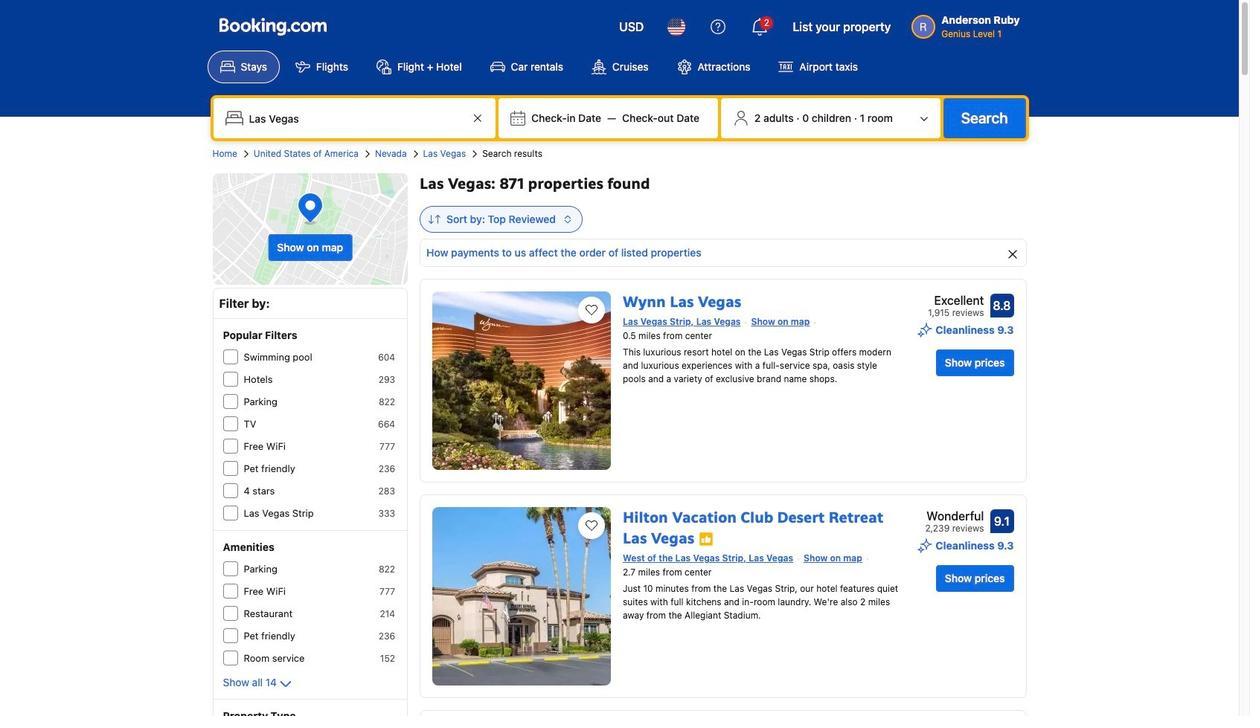 Task type: vqa. For each thing, say whether or not it's contained in the screenshot.
left 11
no



Task type: locate. For each thing, give the bounding box(es) containing it.
search results updated. las vegas: 871 properties found. element
[[420, 173, 1027, 194]]

Where are you going? field
[[243, 105, 469, 132]]

this property is part of our preferred partner program. it's committed to providing excellent service and good value. it'll pay us a higher commission if you make a booking. image
[[699, 532, 714, 547], [699, 532, 714, 547]]

your account menu anderson ruby genius level 1 element
[[912, 13, 1020, 41]]



Task type: describe. For each thing, give the bounding box(es) containing it.
property group
[[420, 711, 1027, 717]]

booking.com image
[[219, 18, 326, 36]]

hilton vacation club desert retreat las vegas image
[[432, 508, 611, 686]]

wynn las vegas image
[[432, 292, 611, 470]]



